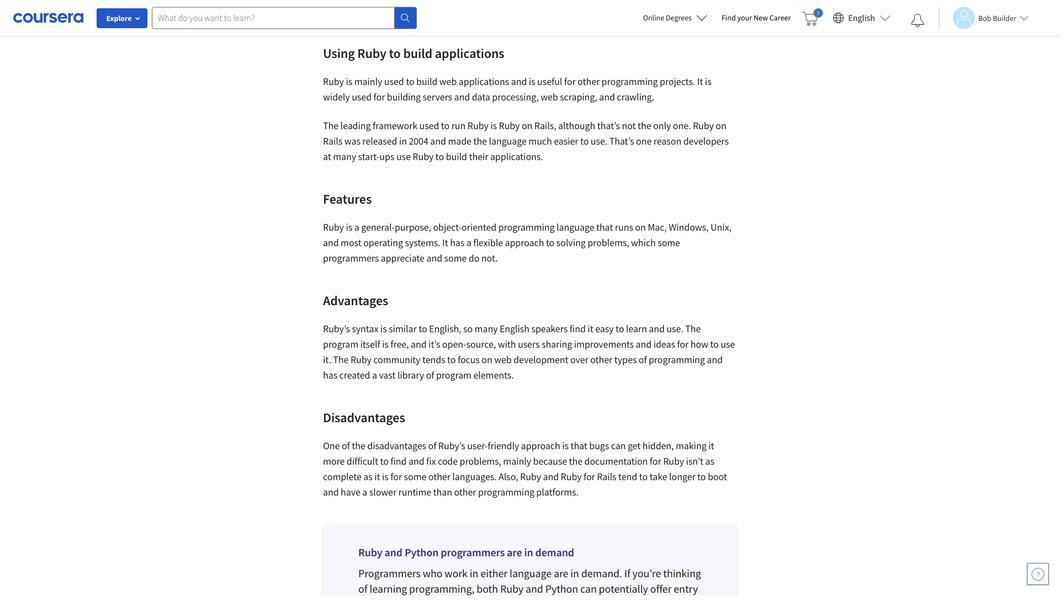 Task type: locate. For each thing, give the bounding box(es) containing it.
demand
[[535, 546, 574, 560]]

2 vertical spatial used
[[419, 120, 439, 132]]

it up slower
[[375, 471, 380, 483]]

hidden,
[[643, 440, 674, 452]]

are down demand
[[554, 567, 568, 581]]

the up "difficult"
[[352, 440, 365, 452]]

0 vertical spatial find
[[570, 323, 586, 335]]

1 vertical spatial use
[[721, 338, 735, 351]]

build inside the leading framework used to run ruby is ruby on rails, although that's not the only one. ruby on rails was released in 2004 and made the language much easier to use. that's one reason developers at many start-ups use ruby to build their applications.
[[446, 150, 467, 163]]

focus
[[458, 354, 480, 366]]

how
[[691, 338, 708, 351]]

easy
[[595, 323, 614, 335]]

ruby right using
[[357, 45, 386, 61]]

is up "widely"
[[346, 75, 352, 88]]

other down improvements
[[590, 354, 613, 366]]

syntax
[[352, 323, 378, 335]]

1 vertical spatial programmers
[[441, 546, 505, 560]]

some down the mac,
[[658, 237, 680, 249]]

programmers down most
[[323, 252, 379, 265]]

1 horizontal spatial mainly
[[503, 455, 531, 468]]

programming down also,
[[478, 486, 534, 499]]

the right it.
[[333, 354, 349, 366]]

1 horizontal spatial python
[[545, 582, 578, 596]]

one
[[636, 135, 652, 147]]

widely
[[323, 91, 350, 103]]

0 vertical spatial can
[[611, 440, 626, 452]]

2 horizontal spatial web
[[541, 91, 558, 103]]

runtime
[[398, 486, 431, 499]]

0 vertical spatial programmers
[[323, 252, 379, 265]]

2 vertical spatial it
[[375, 471, 380, 483]]

is right projects.
[[705, 75, 712, 88]]

use right ups
[[396, 150, 411, 163]]

0 horizontal spatial programmers
[[323, 252, 379, 265]]

1 horizontal spatial are
[[554, 567, 568, 581]]

can inside programmers who work in either language are in demand. if you're thinking of learning programming, both ruby and python can potentially offer entr
[[580, 582, 597, 596]]

0 vertical spatial the
[[323, 120, 339, 132]]

use. down the that's
[[591, 135, 608, 147]]

slower
[[369, 486, 397, 499]]

mainly down using
[[354, 75, 382, 88]]

1 horizontal spatial web
[[494, 354, 512, 366]]

other up scraping,
[[578, 75, 600, 88]]

0 horizontal spatial rails
[[323, 135, 343, 147]]

it inside "ruby is mainly used to build web applications and is useful for other programming projects. it is widely used for building servers and data processing, web scraping, and crawling."
[[697, 75, 703, 88]]

developers
[[683, 135, 729, 147]]

1 vertical spatial many
[[475, 323, 498, 335]]

python up who
[[405, 546, 439, 560]]

ruby and python programmers are in demand
[[358, 546, 574, 560]]

1 horizontal spatial english
[[848, 12, 875, 23]]

approach inside one of the disadvantages of ruby's user-friendly approach is that bugs can get hidden, making it more difficult to find and fix code problems, mainly because the documentation for ruby isn't as complete as it is for some other languages. also, ruby and ruby for rails tend to take longer to boot and have a slower runtime than other programming platforms.
[[521, 440, 560, 452]]

in left '2004'
[[399, 135, 407, 147]]

other up than on the left bottom of the page
[[428, 471, 451, 483]]

has inside the ruby's syntax is similar to english, so many english speakers find it easy to learn and use. the program itself is free, and it's open-source, with users sharing improvements and ideas for how to use it. the ruby community tends to focus on web development over other types of programming and has created a vast library of program elements.
[[323, 369, 337, 382]]

1 horizontal spatial it
[[588, 323, 593, 335]]

0 horizontal spatial can
[[580, 582, 597, 596]]

on up developers
[[716, 120, 727, 132]]

it left easy
[[588, 323, 593, 335]]

is inside the leading framework used to run ruby is ruby on rails, although that's not the only one. ruby on rails was released in 2004 and made the language much easier to use. that's one reason developers at many start-ups use ruby to build their applications.
[[491, 120, 497, 132]]

and inside programmers who work in either language are in demand. if you're thinking of learning programming, both ruby and python can potentially offer entr
[[526, 582, 543, 596]]

at
[[323, 150, 331, 163]]

find
[[570, 323, 586, 335], [391, 455, 407, 468]]

1 vertical spatial web
[[541, 91, 558, 103]]

oriented
[[462, 221, 497, 234]]

has inside ruby is a general-purpose, object-oriented programming language that runs on mac, windows, unix, and most operating systems. it has a flexible approach to solving problems, which some programmers appreciate and some do not.
[[450, 237, 465, 249]]

than
[[433, 486, 452, 499]]

for left how
[[677, 338, 689, 351]]

ruby's syntax is similar to english, so many english speakers find it easy to learn and use. the program itself is free, and it's open-source, with users sharing improvements and ideas for how to use it. the ruby community tends to focus on web development over other types of programming and has created a vast library of program elements.
[[323, 323, 735, 382]]

0 vertical spatial use
[[396, 150, 411, 163]]

0 vertical spatial language
[[489, 135, 527, 147]]

the up their on the top
[[474, 135, 487, 147]]

1 vertical spatial language
[[557, 221, 594, 234]]

0 vertical spatial python
[[405, 546, 439, 560]]

their
[[469, 150, 488, 163]]

0 vertical spatial mainly
[[354, 75, 382, 88]]

and right '2004'
[[430, 135, 446, 147]]

it
[[588, 323, 593, 335], [709, 440, 714, 452], [375, 471, 380, 483]]

and down demand
[[526, 582, 543, 596]]

1 vertical spatial program
[[436, 369, 472, 382]]

use
[[396, 150, 411, 163], [721, 338, 735, 351]]

0 vertical spatial used
[[384, 75, 404, 88]]

find your new career
[[722, 13, 791, 23]]

has down it.
[[323, 369, 337, 382]]

has
[[450, 237, 465, 249], [323, 369, 337, 382]]

python down demand
[[545, 582, 578, 596]]

of down tends
[[426, 369, 434, 382]]

1 vertical spatial approach
[[521, 440, 560, 452]]

many inside the leading framework used to run ruby is ruby on rails, although that's not the only one. ruby on rails was released in 2004 and made the language much easier to use. that's one reason developers at many start-ups use ruby to build their applications.
[[333, 150, 356, 163]]

0 horizontal spatial problems,
[[460, 455, 501, 468]]

learn
[[626, 323, 647, 335]]

2 vertical spatial web
[[494, 354, 512, 366]]

2 vertical spatial some
[[404, 471, 427, 483]]

rails inside one of the disadvantages of ruby's user-friendly approach is that bugs can get hidden, making it more difficult to find and fix code problems, mainly because the documentation for ruby isn't as complete as it is for some other languages. also, ruby and ruby for rails tend to take longer to boot and have a slower runtime than other programming platforms.
[[597, 471, 617, 483]]

1 vertical spatial mainly
[[503, 455, 531, 468]]

is left useful on the right
[[529, 75, 535, 88]]

some up runtime
[[404, 471, 427, 483]]

in inside the leading framework used to run ruby is ruby on rails, although that's not the only one. ruby on rails was released in 2004 and made the language much easier to use. that's one reason developers at many start-ups use ruby to build their applications.
[[399, 135, 407, 147]]

0 vertical spatial approach
[[505, 237, 544, 249]]

solving
[[557, 237, 586, 249]]

1 vertical spatial applications
[[459, 75, 509, 88]]

0 vertical spatial some
[[658, 237, 680, 249]]

1 horizontal spatial problems,
[[588, 237, 629, 249]]

1 horizontal spatial rails
[[597, 471, 617, 483]]

0 horizontal spatial use.
[[591, 135, 608, 147]]

that's
[[609, 135, 634, 147]]

0 horizontal spatial mainly
[[354, 75, 382, 88]]

that left bugs
[[571, 440, 587, 452]]

build down made
[[446, 150, 467, 163]]

web down useful on the right
[[541, 91, 558, 103]]

programmers
[[323, 252, 379, 265], [441, 546, 505, 560]]

sharing
[[542, 338, 572, 351]]

find inside one of the disadvantages of ruby's user-friendly approach is that bugs can get hidden, making it more difficult to find and fix code problems, mainly because the documentation for ruby isn't as complete as it is for some other languages. also, ruby and ruby for rails tend to take longer to boot and have a slower runtime than other programming platforms.
[[391, 455, 407, 468]]

flexible
[[473, 237, 503, 249]]

0 horizontal spatial it
[[442, 237, 448, 249]]

0 horizontal spatial python
[[405, 546, 439, 560]]

2 vertical spatial build
[[446, 150, 467, 163]]

1 horizontal spatial can
[[611, 440, 626, 452]]

1 vertical spatial use.
[[667, 323, 684, 335]]

approach up because
[[521, 440, 560, 452]]

language inside the leading framework used to run ruby is ruby on rails, although that's not the only one. ruby on rails was released in 2004 and made the language much easier to use. that's one reason developers at many start-ups use ruby to build their applications.
[[489, 135, 527, 147]]

and left the it's
[[411, 338, 427, 351]]

is up most
[[346, 221, 352, 234]]

other
[[578, 75, 600, 88], [590, 354, 613, 366], [428, 471, 451, 483], [454, 486, 476, 499]]

as right isn't
[[706, 455, 715, 468]]

problems, inside ruby is a general-purpose, object-oriented programming language that runs on mac, windows, unix, and most operating systems. it has a flexible approach to solving problems, which some programmers appreciate and some do not.
[[588, 237, 629, 249]]

build up building
[[403, 45, 432, 61]]

0 horizontal spatial english
[[500, 323, 530, 335]]

purpose,
[[395, 221, 431, 234]]

that inside ruby is a general-purpose, object-oriented programming language that runs on mac, windows, unix, and most operating systems. it has a flexible approach to solving problems, which some programmers appreciate and some do not.
[[596, 221, 613, 234]]

are up either at left
[[507, 546, 522, 560]]

1 vertical spatial it
[[442, 237, 448, 249]]

web
[[439, 75, 457, 88], [541, 91, 558, 103], [494, 354, 512, 366]]

online degrees
[[643, 13, 692, 23]]

was
[[344, 135, 361, 147]]

on down source,
[[482, 354, 492, 366]]

other inside "ruby is mainly used to build web applications and is useful for other programming projects. it is widely used for building servers and data processing, web scraping, and crawling."
[[578, 75, 600, 88]]

on inside ruby is a general-purpose, object-oriented programming language that runs on mac, windows, unix, and most operating systems. it has a flexible approach to solving problems, which some programmers appreciate and some do not.
[[635, 221, 646, 234]]

the up how
[[685, 323, 701, 335]]

programming inside the ruby's syntax is similar to english, so many english speakers find it easy to learn and use. the program itself is free, and it's open-source, with users sharing improvements and ideas for how to use it. the ruby community tends to focus on web development over other types of programming and has created a vast library of program elements.
[[649, 354, 705, 366]]

it down object-
[[442, 237, 448, 249]]

0 vertical spatial program
[[323, 338, 358, 351]]

ruby up "widely"
[[323, 75, 344, 88]]

ruby down processing,
[[499, 120, 520, 132]]

similar
[[389, 323, 417, 335]]

for down documentation
[[584, 471, 595, 483]]

bob builder button
[[939, 7, 1029, 29]]

1 horizontal spatial many
[[475, 323, 498, 335]]

rails
[[323, 135, 343, 147], [597, 471, 617, 483]]

2 vertical spatial language
[[510, 567, 552, 581]]

programming,
[[409, 582, 475, 596]]

english right shopping cart: 1 item image
[[848, 12, 875, 23]]

0 vertical spatial problems,
[[588, 237, 629, 249]]

2004
[[409, 135, 428, 147]]

get
[[628, 440, 641, 452]]

language up applications.
[[489, 135, 527, 147]]

is right run
[[491, 120, 497, 132]]

bugs
[[589, 440, 609, 452]]

the right because
[[569, 455, 583, 468]]

ruby down either at left
[[500, 582, 524, 596]]

ruby's up code
[[438, 440, 465, 452]]

1 horizontal spatial it
[[697, 75, 703, 88]]

build inside "ruby is mainly used to build web applications and is useful for other programming projects. it is widely used for building servers and data processing, web scraping, and crawling."
[[416, 75, 438, 88]]

program up it.
[[323, 338, 358, 351]]

programming inside ruby is a general-purpose, object-oriented programming language that runs on mac, windows, unix, and most operating systems. it has a flexible approach to solving problems, which some programmers appreciate and some do not.
[[498, 221, 555, 234]]

that inside one of the disadvantages of ruby's user-friendly approach is that bugs can get hidden, making it more difficult to find and fix code problems, mainly because the documentation for ruby isn't as complete as it is for some other languages. also, ruby and ruby for rails tend to take longer to boot and have a slower runtime than other programming platforms.
[[571, 440, 587, 452]]

which
[[631, 237, 656, 249]]

applications inside "ruby is mainly used to build web applications and is useful for other programming projects. it is widely used for building servers and data processing, web scraping, and crawling."
[[459, 75, 509, 88]]

work
[[445, 567, 468, 581]]

use. inside the leading framework used to run ruby is ruby on rails, although that's not the only one. ruby on rails was released in 2004 and made the language much easier to use. that's one reason developers at many start-ups use ruby to build their applications.
[[591, 135, 608, 147]]

it right making
[[709, 440, 714, 452]]

use. inside the ruby's syntax is similar to english, so many english speakers find it easy to learn and use. the program itself is free, and it's open-source, with users sharing improvements and ideas for how to use it. the ruby community tends to focus on web development over other types of programming and has created a vast library of program elements.
[[667, 323, 684, 335]]

for up scraping,
[[564, 75, 576, 88]]

1 horizontal spatial that
[[596, 221, 613, 234]]

find up sharing
[[570, 323, 586, 335]]

programming up flexible
[[498, 221, 555, 234]]

ruby down '2004'
[[413, 150, 434, 163]]

2 vertical spatial the
[[333, 354, 349, 366]]

web up the servers
[[439, 75, 457, 88]]

created
[[339, 369, 370, 382]]

mainly inside "ruby is mainly used to build web applications and is useful for other programming projects. it is widely used for building servers and data processing, web scraping, and crawling."
[[354, 75, 382, 88]]

as
[[706, 455, 715, 468], [364, 471, 373, 483]]

web down with
[[494, 354, 512, 366]]

1 vertical spatial the
[[685, 323, 701, 335]]

on
[[522, 120, 533, 132], [716, 120, 727, 132], [635, 221, 646, 234], [482, 354, 492, 366]]

some
[[658, 237, 680, 249], [444, 252, 467, 265], [404, 471, 427, 483]]

a inside one of the disadvantages of ruby's user-friendly approach is that bugs can get hidden, making it more difficult to find and fix code problems, mainly because the documentation for ruby isn't as complete as it is for some other languages. also, ruby and ruby for rails tend to take longer to boot and have a slower runtime than other programming platforms.
[[362, 486, 367, 499]]

a left vast
[[372, 369, 377, 382]]

1 vertical spatial has
[[323, 369, 337, 382]]

1 horizontal spatial used
[[384, 75, 404, 88]]

friendly
[[488, 440, 519, 452]]

a inside the ruby's syntax is similar to english, so many english speakers find it easy to learn and use. the program itself is free, and it's open-source, with users sharing improvements and ideas for how to use it. the ruby community tends to focus on web development over other types of programming and has created a vast library of program elements.
[[372, 369, 377, 382]]

programming up crawling.
[[602, 75, 658, 88]]

python
[[405, 546, 439, 560], [545, 582, 578, 596]]

so
[[463, 323, 473, 335]]

used inside the leading framework used to run ruby is ruby on rails, although that's not the only one. ruby on rails was released in 2004 and made the language much easier to use. that's one reason developers at many start-ups use ruby to build their applications.
[[419, 120, 439, 132]]

to
[[389, 45, 401, 61], [406, 75, 415, 88], [441, 120, 450, 132], [580, 135, 589, 147], [436, 150, 444, 163], [546, 237, 555, 249], [419, 323, 427, 335], [616, 323, 624, 335], [710, 338, 719, 351], [447, 354, 456, 366], [380, 455, 389, 468], [639, 471, 648, 483], [698, 471, 706, 483]]

many
[[333, 150, 356, 163], [475, 323, 498, 335]]

the
[[323, 120, 339, 132], [685, 323, 701, 335], [333, 354, 349, 366]]

ruby's inside one of the disadvantages of ruby's user-friendly approach is that bugs can get hidden, making it more difficult to find and fix code problems, mainly because the documentation for ruby isn't as complete as it is for some other languages. also, ruby and ruby for rails tend to take longer to boot and have a slower runtime than other programming platforms.
[[438, 440, 465, 452]]

and left most
[[323, 237, 339, 249]]

rails inside the leading framework used to run ruby is ruby on rails, although that's not the only one. ruby on rails was released in 2004 and made the language much easier to use. that's one reason developers at many start-ups use ruby to build their applications.
[[323, 135, 343, 147]]

that left runs
[[596, 221, 613, 234]]

0 horizontal spatial some
[[404, 471, 427, 483]]

0 vertical spatial are
[[507, 546, 522, 560]]

1 vertical spatial ruby's
[[438, 440, 465, 452]]

0 vertical spatial ruby's
[[323, 323, 350, 335]]

None search field
[[152, 7, 417, 29]]

find
[[722, 13, 736, 23]]

programmers inside ruby is a general-purpose, object-oriented programming language that runs on mac, windows, unix, and most operating systems. it has a flexible approach to solving problems, which some programmers appreciate and some do not.
[[323, 252, 379, 265]]

1 vertical spatial some
[[444, 252, 467, 265]]

1 vertical spatial english
[[500, 323, 530, 335]]

0 horizontal spatial use
[[396, 150, 411, 163]]

language down demand
[[510, 567, 552, 581]]

0 horizontal spatial many
[[333, 150, 356, 163]]

0 horizontal spatial used
[[352, 91, 372, 103]]

ruby up programmers
[[358, 546, 382, 560]]

find down disadvantages
[[391, 455, 407, 468]]

1 vertical spatial it
[[709, 440, 714, 452]]

use right how
[[721, 338, 735, 351]]

0 horizontal spatial ruby's
[[323, 323, 350, 335]]

as down "difficult"
[[364, 471, 373, 483]]

mainly up also,
[[503, 455, 531, 468]]

ruby up "platforms."
[[561, 471, 582, 483]]

1 horizontal spatial ruby's
[[438, 440, 465, 452]]

ruby up created
[[351, 354, 372, 366]]

difficult
[[347, 455, 378, 468]]

0 horizontal spatial has
[[323, 369, 337, 382]]

other down languages.
[[454, 486, 476, 499]]

a
[[354, 221, 359, 234], [466, 237, 471, 249], [372, 369, 377, 382], [362, 486, 367, 499]]

english up with
[[500, 323, 530, 335]]

mac,
[[648, 221, 667, 234]]

use inside the leading framework used to run ruby is ruby on rails, although that's not the only one. ruby on rails was released in 2004 and made the language much easier to use. that's one reason developers at many start-ups use ruby to build their applications.
[[396, 150, 411, 163]]

programming inside "ruby is mainly used to build web applications and is useful for other programming projects. it is widely used for building servers and data processing, web scraping, and crawling."
[[602, 75, 658, 88]]

the inside the leading framework used to run ruby is ruby on rails, although that's not the only one. ruby on rails was released in 2004 and made the language much easier to use. that's one reason developers at many start-ups use ruby to build their applications.
[[323, 120, 339, 132]]

explore button
[[97, 8, 147, 28]]

1 vertical spatial used
[[352, 91, 372, 103]]

1 horizontal spatial find
[[570, 323, 586, 335]]

scraping,
[[560, 91, 597, 103]]

language inside ruby is a general-purpose, object-oriented programming language that runs on mac, windows, unix, and most operating systems. it has a flexible approach to solving problems, which some programmers appreciate and some do not.
[[557, 221, 594, 234]]

advantages
[[323, 292, 388, 309]]

0 vertical spatial as
[[706, 455, 715, 468]]

many down was
[[333, 150, 356, 163]]

2 horizontal spatial it
[[709, 440, 714, 452]]

that
[[596, 221, 613, 234], [571, 440, 587, 452]]

1 vertical spatial python
[[545, 582, 578, 596]]

also,
[[499, 471, 518, 483]]

released
[[362, 135, 397, 147]]

english,
[[429, 323, 461, 335]]

0 vertical spatial that
[[596, 221, 613, 234]]

1 horizontal spatial program
[[436, 369, 472, 382]]

0 horizontal spatial web
[[439, 75, 457, 88]]

program down focus at bottom
[[436, 369, 472, 382]]

online
[[643, 13, 664, 23]]

1 horizontal spatial use
[[721, 338, 735, 351]]

programming
[[602, 75, 658, 88], [498, 221, 555, 234], [649, 354, 705, 366], [478, 486, 534, 499]]

vast
[[379, 369, 396, 382]]

ruby up most
[[323, 221, 344, 234]]

1 vertical spatial are
[[554, 567, 568, 581]]

ruby inside programmers who work in either language are in demand. if you're thinking of learning programming, both ruby and python can potentially offer entr
[[500, 582, 524, 596]]

language
[[489, 135, 527, 147], [557, 221, 594, 234], [510, 567, 552, 581]]

run
[[452, 120, 466, 132]]

one.
[[673, 120, 691, 132]]

1 vertical spatial can
[[580, 582, 597, 596]]

1 vertical spatial problems,
[[460, 455, 501, 468]]

is up because
[[562, 440, 569, 452]]

0 vertical spatial many
[[333, 150, 356, 163]]

1 vertical spatial rails
[[597, 471, 617, 483]]

a right have
[[362, 486, 367, 499]]

1 vertical spatial find
[[391, 455, 407, 468]]

program
[[323, 338, 358, 351], [436, 369, 472, 382]]

ruby's
[[323, 323, 350, 335], [438, 440, 465, 452]]

ruby's inside the ruby's syntax is similar to english, so many english speakers find it easy to learn and use. the program itself is free, and it's open-source, with users sharing improvements and ideas for how to use it. the ruby community tends to focus on web development over other types of programming and has created a vast library of program elements.
[[323, 323, 350, 335]]

open-
[[442, 338, 466, 351]]

1 horizontal spatial has
[[450, 237, 465, 249]]

0 vertical spatial rails
[[323, 135, 343, 147]]

some left do
[[444, 252, 467, 265]]

it right projects.
[[697, 75, 703, 88]]

0 horizontal spatial that
[[571, 440, 587, 452]]

on inside the ruby's syntax is similar to english, so many english speakers find it easy to learn and use. the program itself is free, and it's open-source, with users sharing improvements and ideas for how to use it. the ruby community tends to focus on web development over other types of programming and has created a vast library of program elements.
[[482, 354, 492, 366]]

0 vertical spatial use.
[[591, 135, 608, 147]]

ruby right run
[[468, 120, 489, 132]]

0 vertical spatial it
[[697, 75, 703, 88]]

can up documentation
[[611, 440, 626, 452]]

either
[[481, 567, 508, 581]]

systems.
[[405, 237, 440, 249]]

1 vertical spatial build
[[416, 75, 438, 88]]

features
[[323, 191, 372, 207]]

new
[[754, 13, 768, 23]]

has down object-
[[450, 237, 465, 249]]

to inside "ruby is mainly used to build web applications and is useful for other programming projects. it is widely used for building servers and data processing, web scraping, and crawling."
[[406, 75, 415, 88]]

development
[[514, 354, 568, 366]]

1 vertical spatial that
[[571, 440, 587, 452]]

0 horizontal spatial as
[[364, 471, 373, 483]]



Task type: describe. For each thing, give the bounding box(es) containing it.
other inside the ruby's syntax is similar to english, so many english speakers find it easy to learn and use. the program itself is free, and it's open-source, with users sharing improvements and ideas for how to use it. the ruby community tends to focus on web development over other types of programming and has created a vast library of program elements.
[[590, 354, 613, 366]]

operating
[[363, 237, 403, 249]]

and down because
[[543, 471, 559, 483]]

applications.
[[490, 150, 543, 163]]

longer
[[669, 471, 696, 483]]

projects.
[[660, 75, 695, 88]]

reason
[[654, 135, 682, 147]]

documentation
[[585, 455, 648, 468]]

that's
[[597, 120, 620, 132]]

a up most
[[354, 221, 359, 234]]

bob
[[979, 13, 992, 23]]

find your new career link
[[716, 11, 796, 25]]

ruby up developers
[[693, 120, 714, 132]]

servers
[[423, 91, 452, 103]]

programmers
[[358, 567, 421, 581]]

and up processing,
[[511, 75, 527, 88]]

who
[[423, 567, 443, 581]]

you're
[[633, 567, 661, 581]]

is right syntax
[[380, 323, 387, 335]]

in right work
[[470, 567, 478, 581]]

used for mainly
[[384, 75, 404, 88]]

start-
[[358, 150, 380, 163]]

1 horizontal spatial programmers
[[441, 546, 505, 560]]

0 horizontal spatial it
[[375, 471, 380, 483]]

complete
[[323, 471, 362, 483]]

of right types
[[639, 354, 647, 366]]

unix,
[[711, 221, 732, 234]]

it.
[[323, 354, 331, 366]]

ruby inside ruby is a general-purpose, object-oriented programming language that runs on mac, windows, unix, and most operating systems. it has a flexible approach to solving problems, which some programmers appreciate and some do not.
[[323, 221, 344, 234]]

are inside programmers who work in either language are in demand. if you're thinking of learning programming, both ruby and python can potentially offer entr
[[554, 567, 568, 581]]

it inside ruby is a general-purpose, object-oriented programming language that runs on mac, windows, unix, and most operating systems. it has a flexible approach to solving problems, which some programmers appreciate and some do not.
[[442, 237, 448, 249]]

0 vertical spatial applications
[[435, 45, 505, 61]]

it inside the ruby's syntax is similar to english, so many english speakers find it easy to learn and use. the program itself is free, and it's open-source, with users sharing improvements and ideas for how to use it. the ruby community tends to focus on web development over other types of programming and has created a vast library of program elements.
[[588, 323, 593, 335]]

programming inside one of the disadvantages of ruby's user-friendly approach is that bugs can get hidden, making it more difficult to find and fix code problems, mainly because the documentation for ruby isn't as complete as it is for some other languages. also, ruby and ruby for rails tend to take longer to boot and have a slower runtime than other programming platforms.
[[478, 486, 534, 499]]

degrees
[[666, 13, 692, 23]]

not.
[[481, 252, 498, 265]]

and left data
[[454, 91, 470, 103]]

1 vertical spatial as
[[364, 471, 373, 483]]

many inside the ruby's syntax is similar to english, so many english speakers find it easy to learn and use. the program itself is free, and it's open-source, with users sharing improvements and ideas for how to use it. the ruby community tends to focus on web development over other types of programming and has created a vast library of program elements.
[[475, 323, 498, 335]]

1 horizontal spatial as
[[706, 455, 715, 468]]

in left demand
[[524, 546, 533, 560]]

in left demand.
[[571, 567, 579, 581]]

and left crawling.
[[599, 91, 615, 103]]

web inside the ruby's syntax is similar to english, so many english speakers find it easy to learn and use. the program itself is free, and it's open-source, with users sharing improvements and ideas for how to use it. the ruby community tends to focus on web development over other types of programming and has created a vast library of program elements.
[[494, 354, 512, 366]]

ruby inside the ruby's syntax is similar to english, so many english speakers find it easy to learn and use. the program itself is free, and it's open-source, with users sharing improvements and ideas for how to use it. the ruby community tends to focus on web development over other types of programming and has created a vast library of program elements.
[[351, 354, 372, 366]]

itself
[[360, 338, 380, 351]]

appreciate
[[381, 252, 425, 265]]

types
[[614, 354, 637, 366]]

show notifications image
[[911, 14, 924, 27]]

for down hidden,
[[650, 455, 661, 468]]

crawling.
[[617, 91, 654, 103]]

ups
[[380, 150, 395, 163]]

do
[[469, 252, 480, 265]]

for inside the ruby's syntax is similar to english, so many english speakers find it easy to learn and use. the program itself is free, and it's open-source, with users sharing improvements and ideas for how to use it. the ruby community tends to focus on web development over other types of programming and has created a vast library of program elements.
[[677, 338, 689, 351]]

making
[[676, 440, 707, 452]]

to inside ruby is a general-purpose, object-oriented programming language that runs on mac, windows, unix, and most operating systems. it has a flexible approach to solving problems, which some programmers appreciate and some do not.
[[546, 237, 555, 249]]

shopping cart: 1 item image
[[802, 8, 823, 26]]

of up fix
[[428, 440, 436, 452]]

isn't
[[686, 455, 704, 468]]

one
[[323, 440, 340, 452]]

improvements
[[574, 338, 634, 351]]

0 vertical spatial build
[[403, 45, 432, 61]]

and up ideas
[[649, 323, 665, 335]]

only
[[653, 120, 671, 132]]

some inside one of the disadvantages of ruby's user-friendly approach is that bugs can get hidden, making it more difficult to find and fix code problems, mainly because the documentation for ruby isn't as complete as it is for some other languages. also, ruby and ruby for rails tend to take longer to boot and have a slower runtime than other programming platforms.
[[404, 471, 427, 483]]

it's
[[429, 338, 440, 351]]

ideas
[[654, 338, 675, 351]]

tends
[[422, 354, 445, 366]]

thinking
[[663, 567, 701, 581]]

of right one
[[342, 440, 350, 452]]

coursera image
[[13, 9, 83, 27]]

of inside programmers who work in either language are in demand. if you're thinking of learning programming, both ruby and python can potentially offer entr
[[358, 582, 368, 596]]

and down systems.
[[427, 252, 442, 265]]

platforms.
[[536, 486, 579, 499]]

users
[[518, 338, 540, 351]]

ruby up "longer"
[[663, 455, 684, 468]]

made
[[448, 135, 472, 147]]

code
[[438, 455, 458, 468]]

and down complete
[[323, 486, 339, 499]]

general-
[[361, 221, 395, 234]]

and down how
[[707, 354, 723, 366]]

and inside the leading framework used to run ruby is ruby on rails, although that's not the only one. ruby on rails was released in 2004 and made the language much easier to use. that's one reason developers at many start-ups use ruby to build their applications.
[[430, 135, 446, 147]]

mainly inside one of the disadvantages of ruby's user-friendly approach is that bugs can get hidden, making it more difficult to find and fix code problems, mainly because the documentation for ruby isn't as complete as it is for some other languages. also, ruby and ruby for rails tend to take longer to boot and have a slower runtime than other programming platforms.
[[503, 455, 531, 468]]

rails,
[[534, 120, 556, 132]]

ruby inside "ruby is mainly used to build web applications and is useful for other programming projects. it is widely used for building servers and data processing, web scraping, and crawling."
[[323, 75, 344, 88]]

programmers who work in either language are in demand. if you're thinking of learning programming, both ruby and python can potentially offer entr
[[358, 567, 701, 596]]

is up slower
[[382, 471, 389, 483]]

demand.
[[581, 567, 622, 581]]

easier
[[554, 135, 578, 147]]

building
[[387, 91, 421, 103]]

useful
[[537, 75, 562, 88]]

the up one
[[638, 120, 651, 132]]

for left building
[[374, 91, 385, 103]]

find inside the ruby's syntax is similar to english, so many english speakers find it easy to learn and use. the program itself is free, and it's open-source, with users sharing improvements and ideas for how to use it. the ruby community tends to focus on web development over other types of programming and has created a vast library of program elements.
[[570, 323, 586, 335]]

offer
[[650, 582, 672, 596]]

using ruby to build applications
[[323, 45, 505, 61]]

ruby right also,
[[520, 471, 541, 483]]

boot
[[708, 471, 727, 483]]

data
[[472, 91, 490, 103]]

library
[[398, 369, 424, 382]]

What do you want to learn? text field
[[152, 7, 395, 29]]

with
[[498, 338, 516, 351]]

on left rails,
[[522, 120, 533, 132]]

although
[[558, 120, 595, 132]]

is left free,
[[382, 338, 389, 351]]

0 vertical spatial web
[[439, 75, 457, 88]]

is inside ruby is a general-purpose, object-oriented programming language that runs on mac, windows, unix, and most operating systems. it has a flexible approach to solving problems, which some programmers appreciate and some do not.
[[346, 221, 352, 234]]

speakers
[[532, 323, 568, 335]]

can inside one of the disadvantages of ruby's user-friendly approach is that bugs can get hidden, making it more difficult to find and fix code problems, mainly because the documentation for ruby isn't as complete as it is for some other languages. also, ruby and ruby for rails tend to take longer to boot and have a slower runtime than other programming platforms.
[[611, 440, 626, 452]]

and down learn
[[636, 338, 652, 351]]

more
[[323, 455, 345, 468]]

and left fix
[[409, 455, 424, 468]]

for up slower
[[391, 471, 402, 483]]

potentially
[[599, 582, 648, 596]]

python inside programmers who work in either language are in demand. if you're thinking of learning programming, both ruby and python can potentially offer entr
[[545, 582, 578, 596]]

english inside button
[[848, 12, 875, 23]]

0 horizontal spatial are
[[507, 546, 522, 560]]

english inside the ruby's syntax is similar to english, so many english speakers find it easy to learn and use. the program itself is free, and it's open-source, with users sharing improvements and ideas for how to use it. the ruby community tends to focus on web development over other types of programming and has created a vast library of program elements.
[[500, 323, 530, 335]]

approach inside ruby is a general-purpose, object-oriented programming language that runs on mac, windows, unix, and most operating systems. it has a flexible approach to solving problems, which some programmers appreciate and some do not.
[[505, 237, 544, 249]]

not
[[622, 120, 636, 132]]

have
[[341, 486, 361, 499]]

problems, inside one of the disadvantages of ruby's user-friendly approach is that bugs can get hidden, making it more difficult to find and fix code problems, mainly because the documentation for ruby isn't as complete as it is for some other languages. also, ruby and ruby for rails tend to take longer to boot and have a slower runtime than other programming platforms.
[[460, 455, 501, 468]]

windows,
[[669, 221, 709, 234]]

used for framework
[[419, 120, 439, 132]]

bob builder
[[979, 13, 1017, 23]]

if
[[624, 567, 630, 581]]

source,
[[466, 338, 496, 351]]

language inside programmers who work in either language are in demand. if you're thinking of learning programming, both ruby and python can potentially offer entr
[[510, 567, 552, 581]]

0 horizontal spatial program
[[323, 338, 358, 351]]

help center image
[[1032, 568, 1045, 581]]

english button
[[829, 0, 895, 36]]

and up programmers
[[385, 546, 403, 560]]

disadvantages
[[323, 409, 408, 426]]

both
[[477, 582, 498, 596]]

a up do
[[466, 237, 471, 249]]

much
[[529, 135, 552, 147]]

because
[[533, 455, 567, 468]]

ruby is mainly used to build web applications and is useful for other programming projects. it is widely used for building servers and data processing, web scraping, and crawling.
[[323, 75, 712, 103]]

use inside the ruby's syntax is similar to english, so many english speakers find it easy to learn and use. the program itself is free, and it's open-source, with users sharing improvements and ideas for how to use it. the ruby community tends to focus on web development over other types of programming and has created a vast library of program elements.
[[721, 338, 735, 351]]

online degrees button
[[634, 6, 716, 30]]

user-
[[467, 440, 488, 452]]



Task type: vqa. For each thing, say whether or not it's contained in the screenshot.
the rightmost 'use'
yes



